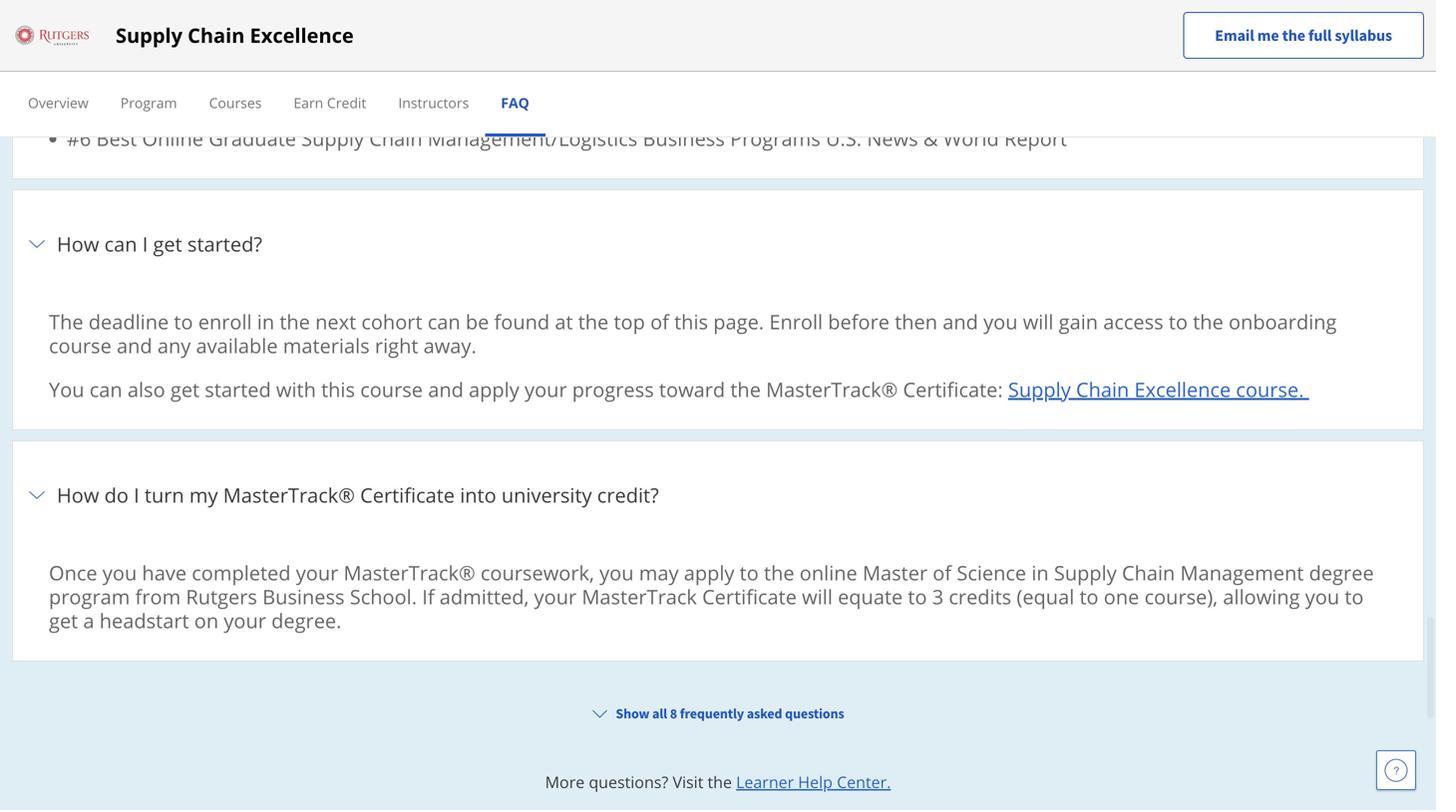 Task type: locate. For each thing, give the bounding box(es) containing it.
will
[[1023, 308, 1054, 335], [802, 583, 833, 611]]

equate
[[838, 583, 903, 611]]

mastertrack®
[[766, 376, 898, 403], [223, 481, 355, 509], [344, 559, 475, 587]]

to left online
[[740, 559, 759, 587]]

in up earn credit
[[312, 57, 329, 84]]

rutgers right from
[[186, 583, 257, 611]]

1 vertical spatial i
[[134, 481, 139, 509]]

can
[[104, 230, 137, 258], [428, 308, 460, 335], [90, 376, 122, 403]]

2 vertical spatial get
[[49, 607, 78, 634]]

a
[[83, 607, 94, 634]]

2 vertical spatial mastertrack®
[[344, 559, 475, 587]]

full
[[1308, 25, 1332, 45]]

supply down gain
[[1008, 376, 1071, 403]]

get
[[153, 230, 182, 258], [170, 376, 200, 403], [49, 607, 78, 634]]

0 vertical spatial rutgers
[[49, 0, 120, 16]]

into
[[460, 481, 496, 509]]

apply down away.
[[469, 376, 519, 403]]

excellence down "access"
[[1134, 376, 1231, 403]]

your
[[525, 376, 567, 403], [296, 559, 338, 587], [534, 583, 577, 611], [224, 607, 266, 634]]

3 list item from the top
[[12, 441, 1424, 673]]

0 vertical spatial can
[[104, 230, 137, 258]]

rutgers inside the rutgers business school-newark and new brunswick is recognized as one of the top three business schools in the new york city region, and is the highest-ranked business school in new jersey.
[[49, 0, 120, 16]]

have
[[142, 559, 187, 587]]

1 horizontal spatial course
[[360, 376, 423, 403]]

questions?
[[589, 772, 668, 793]]

course
[[49, 332, 111, 359], [360, 376, 423, 403]]

1 vertical spatial -
[[633, 90, 639, 118]]

the left next
[[280, 308, 310, 335]]

0 vertical spatial graduate
[[444, 90, 532, 118]]

mastertrack® down before
[[766, 376, 898, 403]]

if
[[422, 583, 434, 611]]

1 horizontal spatial of
[[739, 0, 758, 16]]

mastertrack® inside once you have completed your mastertrack® coursework, you may apply to the online master of science in supply chain management degree program from rutgers business school. if admitted, your mastertrack certificate will equate to 3 credits (equal to one course), allowing you to get a headstart on your degree.
[[344, 559, 475, 587]]

0 horizontal spatial programs
[[537, 90, 627, 118]]

0 vertical spatial will
[[1023, 308, 1054, 335]]

- down times
[[633, 90, 639, 118]]

is up syllabus
[[1359, 0, 1373, 16]]

certificate
[[360, 481, 455, 509], [702, 583, 797, 611]]

new
[[398, 0, 440, 16], [1110, 0, 1152, 16], [404, 13, 446, 40]]

1 vertical spatial one
[[1104, 583, 1139, 611]]

get left started?
[[153, 230, 182, 258]]

list containing #1 public business school in the northeast u.s. - financial times
[[57, 57, 1387, 152]]

master
[[863, 559, 928, 587]]

faq
[[501, 93, 529, 112]]

top inside the rutgers business school-newark and new brunswick is recognized as one of the top three business schools in the new york city region, and is the highest-ranked business school in new jersey.
[[799, 0, 830, 16]]

the right "me"
[[1282, 25, 1305, 45]]

you
[[983, 308, 1018, 335], [103, 559, 137, 587], [599, 559, 634, 587], [1305, 583, 1339, 611]]

how inside dropdown button
[[57, 481, 99, 509]]

1 horizontal spatial one
[[1104, 583, 1139, 611]]

in right "schools"
[[1052, 0, 1069, 16]]

cohort
[[361, 308, 422, 335]]

0 horizontal spatial excellence
[[250, 21, 354, 49]]

0 vertical spatial top
[[799, 0, 830, 16]]

0 horizontal spatial top
[[614, 308, 645, 335]]

1 how from the top
[[57, 230, 99, 258]]

1 vertical spatial how
[[57, 481, 99, 509]]

of right master
[[933, 559, 952, 587]]

university
[[501, 481, 592, 509]]

can inside dropdown button
[[104, 230, 137, 258]]

i inside dropdown button
[[142, 230, 148, 258]]

0 horizontal spatial business
[[230, 13, 311, 40]]

the
[[49, 308, 83, 335]]

course up you
[[49, 332, 111, 359]]

supply right the science
[[1054, 559, 1117, 587]]

1 horizontal spatial apply
[[684, 559, 734, 587]]

the inside #1 public business school in the northeast u.s. - financial times #5 top 25 north american supply chain graduate programs - gartner #6 best online graduate supply chain management/logistics business programs u.s. news & world report
[[334, 57, 365, 84]]

1 horizontal spatial rutgers
[[186, 583, 257, 611]]

completed
[[192, 559, 291, 587]]

1 vertical spatial can
[[428, 308, 460, 335]]

in inside once you have completed your mastertrack® coursework, you may apply to the online master of science in supply chain management degree program from rutgers business school. if admitted, your mastertrack certificate will equate to 3 credits (equal to one course), allowing you to get a headstart on your degree.
[[1031, 559, 1049, 587]]

your up degree.
[[296, 559, 338, 587]]

2 is from the left
[[1359, 0, 1373, 16]]

the right toward
[[730, 376, 761, 403]]

the right "schools"
[[1075, 0, 1105, 16]]

i
[[142, 230, 148, 258], [134, 481, 139, 509]]

next
[[315, 308, 356, 335]]

0 vertical spatial of
[[739, 0, 758, 16]]

2 vertical spatial of
[[933, 559, 952, 587]]

will left gain
[[1023, 308, 1054, 335]]

is
[[546, 0, 561, 16], [1359, 0, 1373, 16]]

available
[[196, 332, 278, 359]]

supply up public
[[116, 21, 182, 49]]

certificate left into
[[360, 481, 455, 509]]

u.s. up faq link
[[469, 57, 505, 84]]

how can i get started? button
[[25, 202, 1411, 286]]

instructors
[[398, 93, 469, 112]]

one right as
[[699, 0, 734, 16]]

can right you
[[90, 376, 122, 403]]

get right "also"
[[170, 376, 200, 403]]

can left be
[[428, 308, 460, 335]]

graduate up management/logistics
[[444, 90, 532, 118]]

business right three
[[890, 0, 972, 16]]

1 horizontal spatial excellence
[[1134, 376, 1231, 403]]

1 horizontal spatial certificate
[[702, 583, 797, 611]]

chevron right image
[[25, 232, 49, 256]]

in right enroll
[[257, 308, 274, 335]]

top right at
[[614, 308, 645, 335]]

degree.
[[271, 607, 342, 634]]

help
[[798, 772, 833, 793]]

apply right may
[[684, 559, 734, 587]]

of inside the deadline to enroll in the next cohort can be found at the top of this page. enroll before then and you will gain access to the onboarding course and any available materials right away.
[[650, 308, 669, 335]]

0 vertical spatial this
[[674, 308, 708, 335]]

news
[[867, 124, 918, 152]]

financial
[[521, 57, 603, 84]]

0 horizontal spatial of
[[650, 308, 669, 335]]

excellence down newark
[[250, 21, 354, 49]]

how can i get started?
[[57, 230, 262, 258]]

you inside the deadline to enroll in the next cohort can be found at the top of this page. enroll before then and you will gain access to the onboarding course and any available materials right away.
[[983, 308, 1018, 335]]

can for started
[[90, 376, 122, 403]]

programs down financial
[[537, 90, 627, 118]]

the left onboarding
[[1193, 308, 1223, 335]]

how right chevron right image
[[57, 230, 99, 258]]

can up the deadline
[[104, 230, 137, 258]]

1 vertical spatial top
[[614, 308, 645, 335]]

1 vertical spatial will
[[802, 583, 833, 611]]

of for online
[[933, 559, 952, 587]]

rutgers
[[49, 0, 120, 16], [186, 583, 257, 611]]

the deadline to enroll in the next cohort can be found at the top of this page. enroll before then and you will gain access to the onboarding course and any available materials right away.
[[49, 308, 1337, 359]]

1 vertical spatial graduate
[[209, 124, 296, 152]]

1 horizontal spatial graduate
[[444, 90, 532, 118]]

progress
[[572, 376, 654, 403]]

the inside button
[[1282, 25, 1305, 45]]

u.s. left news
[[826, 124, 862, 152]]

graduate down american
[[209, 124, 296, 152]]

mastertrack® right "my"
[[223, 481, 355, 509]]

will left equate
[[802, 583, 833, 611]]

0 vertical spatial how
[[57, 230, 99, 258]]

of
[[739, 0, 758, 16], [650, 308, 669, 335], [933, 559, 952, 587]]

1 vertical spatial excellence
[[1134, 376, 1231, 403]]

world
[[943, 124, 999, 152]]

of for the
[[650, 308, 669, 335]]

credit?
[[597, 481, 659, 509]]

and right newark
[[358, 0, 393, 16]]

- up faq link
[[510, 57, 516, 84]]

of inside once you have completed your mastertrack® coursework, you may apply to the online master of science in supply chain management degree program from rutgers business school. if admitted, your mastertrack certificate will equate to 3 credits (equal to one course), allowing you to get a headstart on your degree.
[[933, 559, 952, 587]]

0 horizontal spatial one
[[699, 0, 734, 16]]

can inside the deadline to enroll in the next cohort can be found at the top of this page. enroll before then and you will gain access to the onboarding course and any available materials right away.
[[428, 308, 460, 335]]

may
[[639, 559, 679, 587]]

more
[[545, 772, 585, 793]]

credits
[[949, 583, 1011, 611]]

2 horizontal spatial of
[[933, 559, 952, 587]]

the right at
[[578, 308, 609, 335]]

asked
[[747, 705, 782, 723]]

0 horizontal spatial certificate
[[360, 481, 455, 509]]

0 vertical spatial get
[[153, 230, 182, 258]]

in
[[1052, 0, 1069, 16], [382, 13, 399, 40], [312, 57, 329, 84], [257, 308, 274, 335], [1031, 559, 1049, 587]]

1 list item from the top
[[12, 0, 1424, 190]]

i up the deadline
[[142, 230, 148, 258]]

1 horizontal spatial this
[[674, 308, 708, 335]]

science
[[957, 559, 1026, 587]]

in right the science
[[1031, 559, 1049, 587]]

0 horizontal spatial u.s.
[[469, 57, 505, 84]]

1 vertical spatial of
[[650, 308, 669, 335]]

list
[[57, 57, 1387, 152]]

25
[[137, 90, 160, 118]]

business inside the rutgers business school-newark and new brunswick is recognized as one of the top three business schools in the new york city region, and is the highest-ranked business school in new jersey.
[[125, 0, 208, 16]]

top left three
[[799, 0, 830, 16]]

(equal
[[1017, 583, 1074, 611]]

supply inside once you have completed your mastertrack® coursework, you may apply to the online master of science in supply chain management degree program from rutgers business school. if admitted, your mastertrack certificate will equate to 3 credits (equal to one course), allowing you to get a headstart on your degree.
[[1054, 559, 1117, 587]]

1 horizontal spatial top
[[799, 0, 830, 16]]

2 how from the top
[[57, 481, 99, 509]]

north
[[165, 90, 219, 118]]

this inside the deadline to enroll in the next cohort can be found at the top of this page. enroll before then and you will gain access to the onboarding course and any available materials right away.
[[674, 308, 708, 335]]

to
[[174, 308, 193, 335], [1169, 308, 1188, 335], [740, 559, 759, 587], [908, 583, 927, 611], [1079, 583, 1099, 611], [1345, 583, 1364, 611]]

this left the page.
[[674, 308, 708, 335]]

0 vertical spatial -
[[510, 57, 516, 84]]

apply
[[469, 376, 519, 403], [684, 559, 734, 587]]

i inside dropdown button
[[134, 481, 139, 509]]

courses link
[[209, 93, 262, 112]]

business
[[125, 0, 208, 16], [158, 57, 240, 84], [643, 124, 725, 152], [262, 583, 345, 611]]

1 vertical spatial apply
[[684, 559, 734, 587]]

-
[[510, 57, 516, 84], [633, 90, 639, 118]]

0 vertical spatial i
[[142, 230, 148, 258]]

excellence
[[250, 21, 354, 49], [1134, 376, 1231, 403]]

1 vertical spatial mastertrack®
[[223, 481, 355, 509]]

i right do on the left bottom of the page
[[134, 481, 139, 509]]

the up credit
[[334, 57, 365, 84]]

0 vertical spatial certificate
[[360, 481, 455, 509]]

2 vertical spatial can
[[90, 376, 122, 403]]

of up you can also get started with this course and apply your progress toward the mastertrack® certificate: supply chain excellence course.
[[650, 308, 669, 335]]

business up supply chain excellence
[[125, 0, 208, 16]]

this right with on the top left of page
[[321, 376, 355, 403]]

0 horizontal spatial will
[[802, 583, 833, 611]]

1 horizontal spatial programs
[[730, 124, 820, 152]]

online
[[142, 124, 203, 152]]

1 vertical spatial certificate
[[702, 583, 797, 611]]

list item containing rutgers business school-newark and new brunswick is recognized as one of the top three business schools in the new york city region, and is the highest-ranked business school in new jersey.
[[12, 0, 1424, 190]]

of inside the rutgers business school-newark and new brunswick is recognized as one of the top three business schools in the new york city region, and is the highest-ranked business school in new jersey.
[[739, 0, 758, 16]]

of right as
[[739, 0, 758, 16]]

course down "right"
[[360, 376, 423, 403]]

0 horizontal spatial rutgers
[[49, 0, 120, 16]]

mastertrack® down how do i turn my mastertrack® certificate into university credit?
[[344, 559, 475, 587]]

rutgers up rutgers university image
[[49, 0, 120, 16]]

programs down '#5 top 25 north american supply chain graduate programs - gartner' list item in the top of the page
[[730, 124, 820, 152]]

degree
[[1309, 559, 1374, 587]]

get left "a"
[[49, 607, 78, 634]]

instructors link
[[398, 93, 469, 112]]

1 horizontal spatial is
[[1359, 0, 1373, 16]]

chain left the management
[[1122, 559, 1175, 587]]

#6
[[67, 124, 91, 152]]

1 vertical spatial get
[[170, 376, 200, 403]]

1 horizontal spatial i
[[142, 230, 148, 258]]

i for can
[[142, 230, 148, 258]]

how inside dropdown button
[[57, 230, 99, 258]]

1 vertical spatial this
[[321, 376, 355, 403]]

is right brunswick
[[546, 0, 561, 16]]

0 horizontal spatial course
[[49, 332, 111, 359]]

email me the full syllabus
[[1215, 25, 1392, 45]]

business up school
[[230, 13, 311, 40]]

0 horizontal spatial apply
[[469, 376, 519, 403]]

school
[[316, 13, 377, 40]]

0 vertical spatial programs
[[537, 90, 627, 118]]

1 horizontal spatial u.s.
[[826, 124, 862, 152]]

also
[[128, 376, 165, 403]]

1 horizontal spatial business
[[890, 0, 972, 16]]

mastertrack® inside dropdown button
[[223, 481, 355, 509]]

the left online
[[764, 559, 794, 587]]

2 list item from the top
[[12, 189, 1424, 442]]

0 vertical spatial apply
[[469, 376, 519, 403]]

business inside once you have completed your mastertrack® coursework, you may apply to the online master of science in supply chain management degree program from rutgers business school. if admitted, your mastertrack certificate will equate to 3 credits (equal to one course), allowing you to get a headstart on your degree.
[[262, 583, 345, 611]]

1 horizontal spatial will
[[1023, 308, 1054, 335]]

get inside dropdown button
[[153, 230, 182, 258]]

and down away.
[[428, 376, 464, 403]]

you left gain
[[983, 308, 1018, 335]]

this
[[674, 308, 708, 335], [321, 376, 355, 403]]

one left the course),
[[1104, 583, 1139, 611]]

0 vertical spatial one
[[699, 0, 734, 16]]

list item
[[12, 0, 1424, 190], [12, 189, 1424, 442], [12, 441, 1424, 673], [12, 672, 1424, 782], [12, 792, 1424, 811]]

school
[[245, 57, 307, 84]]

1 vertical spatial rutgers
[[186, 583, 257, 611]]

0 horizontal spatial is
[[546, 0, 561, 16]]

how left do on the left bottom of the page
[[57, 481, 99, 509]]

0 horizontal spatial i
[[134, 481, 139, 509]]

deadline
[[89, 308, 169, 335]]

how do i turn my mastertrack® certificate into university credit?
[[57, 481, 659, 509]]

before
[[828, 308, 890, 335]]

my
[[189, 481, 218, 509]]

apply inside once you have completed your mastertrack® coursework, you may apply to the online master of science in supply chain management degree program from rutgers business school. if admitted, your mastertrack certificate will equate to 3 credits (equal to one course), allowing you to get a headstart on your degree.
[[684, 559, 734, 587]]

once you have completed your mastertrack® coursework, you may apply to the online master of science in supply chain management degree program from rutgers business school. if admitted, your mastertrack certificate will equate to 3 credits (equal to one course), allowing you to get a headstart on your degree.
[[49, 559, 1374, 634]]

american
[[224, 90, 313, 118]]

business
[[890, 0, 972, 16], [230, 13, 311, 40]]

chain down northeast
[[386, 90, 439, 118]]

business down gartner
[[643, 124, 725, 152]]

0 vertical spatial course
[[49, 332, 111, 359]]

mastertrack® for how do i turn my mastertrack® certificate into university credit?
[[223, 481, 355, 509]]

1 vertical spatial course
[[360, 376, 423, 403]]

headstart
[[99, 607, 189, 634]]

0 vertical spatial excellence
[[250, 21, 354, 49]]

management/logistics
[[428, 124, 637, 152]]

to right (equal
[[1079, 583, 1099, 611]]

business left school.
[[262, 583, 345, 611]]

top inside the deadline to enroll in the next cohort can be found at the top of this page. enroll before then and you will gain access to the onboarding course and any available materials right away.
[[614, 308, 645, 335]]

certificate left online
[[702, 583, 797, 611]]

will inside the deadline to enroll in the next cohort can be found at the top of this page. enroll before then and you will gain access to the onboarding course and any available materials right away.
[[1023, 308, 1054, 335]]

turn
[[144, 481, 184, 509]]

how
[[57, 230, 99, 258], [57, 481, 99, 509]]



Task type: vqa. For each thing, say whether or not it's contained in the screenshot.
leftmost top
yes



Task type: describe. For each thing, give the bounding box(es) containing it.
#5
[[67, 90, 91, 118]]

earn credit link
[[294, 93, 366, 112]]

list item containing how can i get started?
[[12, 189, 1424, 442]]

the up #1
[[49, 13, 79, 40]]

from
[[135, 583, 181, 611]]

can for started?
[[104, 230, 137, 258]]

in right 'school'
[[382, 13, 399, 40]]

rutgers inside once you have completed your mastertrack® coursework, you may apply to the online master of science in supply chain management degree program from rutgers business school. if admitted, your mastertrack certificate will equate to 3 credits (equal to one course), allowing you to get a headstart on your degree.
[[186, 583, 257, 611]]

course inside the deadline to enroll in the next cohort can be found at the top of this page. enroll before then and you will gain access to the onboarding course and any available materials right away.
[[49, 332, 111, 359]]

with
[[276, 376, 316, 403]]

1 vertical spatial programs
[[730, 124, 820, 152]]

i for do
[[134, 481, 139, 509]]

your left progress
[[525, 376, 567, 403]]

overview
[[28, 93, 89, 112]]

mastertrack
[[582, 583, 697, 611]]

toward
[[659, 376, 725, 403]]

#5 top 25 north american supply chain graduate programs - gartner list item
[[67, 90, 1387, 118]]

access
[[1103, 308, 1163, 335]]

learner
[[736, 772, 794, 793]]

how do i turn my mastertrack® certificate into university credit? button
[[25, 453, 1411, 537]]

program
[[120, 93, 177, 112]]

certificate inside once you have completed your mastertrack® coursework, you may apply to the online master of science in supply chain management degree program from rutgers business school. if admitted, your mastertrack certificate will equate to 3 credits (equal to one course), allowing you to get a headstart on your degree.
[[702, 583, 797, 611]]

region,
[[1244, 0, 1313, 16]]

school.
[[350, 583, 417, 611]]

brunswick
[[445, 0, 541, 16]]

will inside once you have completed your mastertrack® coursework, you may apply to the online master of science in supply chain management degree program from rutgers business school. if admitted, your mastertrack certificate will equate to 3 credits (equal to one course), allowing you to get a headstart on your degree.
[[802, 583, 833, 611]]

apply for your
[[469, 376, 519, 403]]

chevron right image
[[25, 483, 49, 507]]

found
[[494, 308, 550, 335]]

help center image
[[1384, 759, 1408, 783]]

supply down earn credit
[[301, 124, 364, 152]]

get for i
[[153, 230, 182, 258]]

times
[[608, 57, 664, 84]]

page.
[[713, 308, 764, 335]]

started
[[205, 376, 271, 403]]

chain down the school-
[[188, 21, 245, 49]]

list item containing how do i turn my mastertrack® certificate into university credit?
[[12, 441, 1424, 673]]

report
[[1004, 124, 1067, 152]]

your right admitted,
[[534, 583, 577, 611]]

school-
[[213, 0, 281, 16]]

program link
[[120, 93, 177, 112]]

coursework,
[[481, 559, 594, 587]]

supply chain excellence course. link
[[1008, 376, 1309, 403]]

you right allowing on the bottom right of the page
[[1305, 583, 1339, 611]]

1 horizontal spatial -
[[633, 90, 639, 118]]

email
[[1215, 25, 1254, 45]]

get for also
[[170, 376, 200, 403]]

the up #1 public business school in the northeast u.s. - financial times list item
[[763, 0, 794, 16]]

5 list item from the top
[[12, 792, 1424, 811]]

program
[[49, 583, 130, 611]]

0 horizontal spatial -
[[510, 57, 516, 84]]

to left enroll
[[174, 308, 193, 335]]

three
[[835, 0, 885, 16]]

chain down gain
[[1076, 376, 1129, 403]]

chain inside once you have completed your mastertrack® coursework, you may apply to the online master of science in supply chain management degree program from rutgers business school. if admitted, your mastertrack certificate will equate to 3 credits (equal to one course), allowing you to get a headstart on your degree.
[[1122, 559, 1175, 587]]

4 list item from the top
[[12, 672, 1424, 782]]

1 vertical spatial u.s.
[[826, 124, 862, 152]]

courses
[[209, 93, 262, 112]]

york
[[1157, 0, 1199, 16]]

#1
[[67, 57, 91, 84]]

you can also get started with this course and apply your progress toward the mastertrack® certificate: supply chain excellence course.
[[49, 376, 1309, 403]]

certificate menu element
[[12, 72, 1424, 137]]

rutgers business school-newark and new brunswick is recognized as one of the top three business schools in the new york city region, and is the highest-ranked business school in new jersey.
[[49, 0, 1373, 40]]

earn
[[294, 93, 323, 112]]

in inside #1 public business school in the northeast u.s. - financial times #5 top 25 north american supply chain graduate programs - gartner #6 best online graduate supply chain management/logistics business programs u.s. news & world report
[[312, 57, 329, 84]]

ranked
[[159, 13, 224, 40]]

0 vertical spatial mastertrack®
[[766, 376, 898, 403]]

certificate inside dropdown button
[[360, 481, 455, 509]]

started?
[[187, 230, 262, 258]]

more questions? visit the learner help center.
[[545, 772, 891, 793]]

you left may
[[599, 559, 634, 587]]

you left have
[[103, 559, 137, 587]]

0 horizontal spatial this
[[321, 376, 355, 403]]

list inside list item
[[57, 57, 1387, 152]]

email me the full syllabus button
[[1183, 12, 1424, 59]]

collapsed list
[[12, 0, 1424, 811]]

once
[[49, 559, 97, 587]]

allowing
[[1223, 583, 1300, 611]]

business up north
[[158, 57, 240, 84]]

away.
[[423, 332, 476, 359]]

the inside once you have completed your mastertrack® coursework, you may apply to the online master of science in supply chain management degree program from rutgers business school. if admitted, your mastertrack certificate will equate to 3 credits (equal to one course), allowing you to get a headstart on your degree.
[[764, 559, 794, 587]]

show all 8 frequently asked questions button
[[584, 696, 852, 732]]

onboarding
[[1229, 308, 1337, 335]]

recognized
[[566, 0, 668, 16]]

top
[[96, 90, 132, 118]]

in inside the deadline to enroll in the next cohort can be found at the top of this page. enroll before then and you will gain access to the onboarding course and any available materials right away.
[[257, 308, 274, 335]]

public
[[96, 57, 152, 84]]

apply for to
[[684, 559, 734, 587]]

me
[[1257, 25, 1279, 45]]

materials
[[283, 332, 370, 359]]

overview link
[[28, 93, 89, 112]]

chain down "instructors"
[[369, 124, 422, 152]]

3
[[932, 583, 944, 611]]

1 is from the left
[[546, 0, 561, 16]]

0 vertical spatial u.s.
[[469, 57, 505, 84]]

the right visit
[[708, 772, 732, 793]]

your right on
[[224, 607, 266, 634]]

mastertrack® for once you have completed your mastertrack® coursework, you may apply to the online master of science in supply chain management degree program from rutgers business school. if admitted, your mastertrack certificate will equate to 3 credits (equal to one course), allowing you to get a headstart on your degree.
[[344, 559, 475, 587]]

and up full
[[1318, 0, 1353, 16]]

rutgers university image
[[12, 19, 92, 51]]

supply chain excellence
[[116, 21, 354, 49]]

then
[[895, 308, 937, 335]]

excellence inside list item
[[1134, 376, 1231, 403]]

frequently
[[680, 705, 744, 723]]

management
[[1180, 559, 1304, 587]]

course),
[[1144, 583, 1218, 611]]

and right then
[[943, 308, 978, 335]]

top for of
[[614, 308, 645, 335]]

to right allowing on the bottom right of the page
[[1345, 583, 1364, 611]]

show
[[616, 705, 649, 723]]

course.
[[1236, 376, 1304, 403]]

jersey.
[[451, 13, 512, 40]]

how for how do i turn my mastertrack® certificate into university credit?
[[57, 481, 99, 509]]

earn credit
[[294, 93, 366, 112]]

get inside once you have completed your mastertrack® coursework, you may apply to the online master of science in supply chain management degree program from rutgers business school. if admitted, your mastertrack certificate will equate to 3 credits (equal to one course), allowing you to get a headstart on your degree.
[[49, 607, 78, 634]]

and left the any on the left top of page
[[117, 332, 152, 359]]

best
[[96, 124, 137, 152]]

at
[[555, 308, 573, 335]]

to right "access"
[[1169, 308, 1188, 335]]

newark
[[281, 0, 352, 16]]

one inside the rutgers business school-newark and new brunswick is recognized as one of the top three business schools in the new york city region, and is the highest-ranked business school in new jersey.
[[699, 0, 734, 16]]

questions
[[785, 705, 844, 723]]

how for how can i get started?
[[57, 230, 99, 258]]

certificate:
[[903, 376, 1003, 403]]

to left 3
[[908, 583, 927, 611]]

0 horizontal spatial graduate
[[209, 124, 296, 152]]

online
[[800, 559, 857, 587]]

schools
[[977, 0, 1047, 16]]

supply down northeast
[[318, 90, 381, 118]]

&
[[923, 124, 938, 152]]

syllabus
[[1335, 25, 1392, 45]]

city
[[1204, 0, 1239, 16]]

on
[[194, 607, 219, 634]]

top for three
[[799, 0, 830, 16]]

#6 best online graduate supply chain management/logistics business programs u.s. news & world report list item
[[67, 124, 1387, 152]]

one inside once you have completed your mastertrack® coursework, you may apply to the online master of science in supply chain management degree program from rutgers business school. if admitted, your mastertrack certificate will equate to 3 credits (equal to one course), allowing you to get a headstart on your degree.
[[1104, 583, 1139, 611]]

be
[[466, 308, 489, 335]]

#1 public business school in the northeast u.s. - financial times list item
[[67, 57, 1387, 84]]

center.
[[837, 772, 891, 793]]



